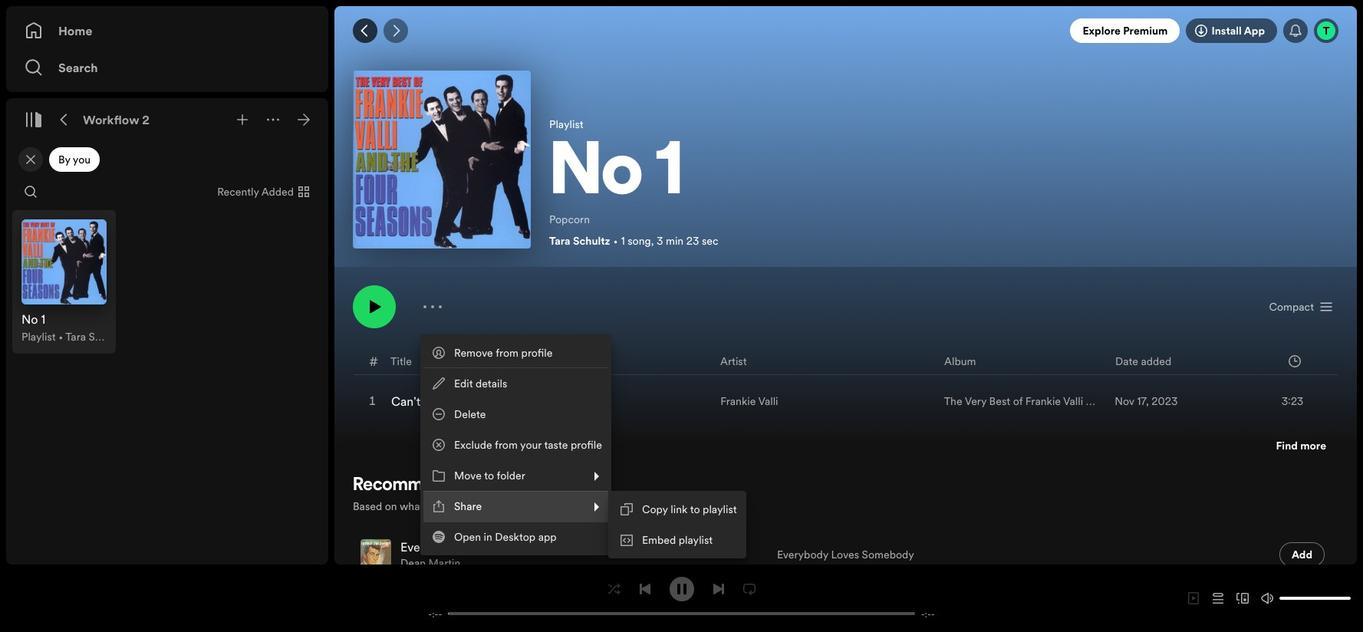 Task type: describe. For each thing, give the bounding box(es) containing it.
exclude from your taste profile button
[[424, 430, 608, 460]]

3 - from the left
[[922, 607, 925, 621]]

workflow 2
[[83, 111, 150, 128]]

2 :- from the left
[[925, 607, 932, 621]]

install app link
[[1187, 18, 1278, 43]]

search in your library image
[[25, 186, 37, 198]]

more
[[1301, 438, 1327, 454]]

go back image
[[359, 25, 371, 37]]

date added
[[1116, 353, 1172, 369]]

move to folder button
[[424, 460, 608, 491]]

enable shuffle image
[[608, 583, 621, 595]]

1 horizontal spatial everybody loves somebody link
[[777, 547, 915, 563]]

workflow 2 button
[[80, 107, 153, 132]]

remove
[[454, 345, 493, 361]]

my
[[452, 393, 470, 410]]

desktop
[[495, 530, 536, 545]]

details
[[476, 376, 508, 391]]

take
[[423, 393, 449, 410]]

choose photo button
[[353, 71, 531, 249]]

4 - from the left
[[932, 607, 935, 621]]

album
[[945, 353, 977, 369]]

by
[[58, 152, 70, 167]]

folder
[[497, 468, 526, 484]]

frankie
[[721, 394, 756, 409]]

main element
[[6, 6, 328, 565]]

off
[[502, 393, 517, 410]]

find more button
[[1277, 438, 1327, 454]]

open
[[454, 530, 481, 545]]

to inside button
[[690, 502, 700, 517]]

by you
[[58, 152, 91, 167]]

choose photo
[[403, 177, 481, 194]]

app
[[539, 530, 557, 545]]

group inside main element
[[12, 210, 116, 354]]

# column header
[[369, 348, 378, 375]]

frankie valli link
[[721, 394, 779, 409]]

based
[[353, 499, 382, 514]]

previous image
[[639, 583, 651, 595]]

frankie valli
[[721, 394, 779, 409]]

somebody for everybody loves somebody
[[862, 547, 915, 563]]

3:23 cell
[[1233, 389, 1325, 414]]

edit details button
[[424, 368, 608, 399]]

you
[[519, 393, 540, 410]]

app
[[1245, 23, 1266, 38]]

volume high image
[[1262, 593, 1274, 605]]

#
[[369, 353, 378, 370]]

Recently Added, Grid view field
[[205, 180, 319, 204]]

17,
[[1138, 394, 1149, 409]]

home link
[[25, 15, 310, 46]]

open in desktop app
[[454, 530, 557, 545]]

copy
[[642, 502, 668, 517]]

date
[[1116, 353, 1139, 369]]

no 1 image
[[353, 71, 531, 249]]

install app
[[1212, 23, 1266, 38]]

eyes
[[473, 393, 499, 410]]

recommended based on what's in this playlist
[[353, 477, 499, 514]]

23
[[687, 233, 700, 249]]

loves for everybody loves somebody dean martin
[[463, 539, 495, 556]]

share
[[454, 499, 482, 514]]

2
[[142, 111, 150, 128]]

move
[[454, 468, 482, 484]]

in inside button
[[484, 530, 493, 545]]

no 1 grid
[[335, 347, 1357, 414]]

Disable repeat checkbox
[[737, 577, 762, 601]]

embed playlist button
[[612, 525, 743, 556]]

exclude
[[454, 437, 492, 453]]

move to folder
[[454, 468, 526, 484]]

dean martin link
[[401, 556, 461, 571]]

playlist inside "recommended based on what's in this playlist"
[[465, 499, 499, 514]]

sec
[[702, 233, 719, 249]]

playlist for •
[[21, 329, 56, 344]]

somebody for everybody loves somebody dean martin
[[498, 539, 558, 556]]

valli
[[759, 394, 779, 409]]

nov
[[1115, 394, 1135, 409]]

playlist right link
[[703, 502, 737, 517]]

go forward image
[[390, 25, 402, 37]]

tara schultz
[[550, 233, 611, 249]]

copy link to playlist
[[642, 502, 737, 517]]

1 :- from the left
[[432, 607, 439, 621]]

explore
[[1083, 23, 1121, 38]]

tara
[[550, 233, 571, 249]]

player controls element
[[412, 577, 952, 621]]

playlist no 1 popcorn
[[550, 117, 684, 227]]

home
[[58, 22, 92, 39]]

delete button
[[424, 399, 608, 430]]

1 - from the left
[[429, 607, 432, 621]]



Task type: vqa. For each thing, say whether or not it's contained in the screenshot.
Skip back 15 seconds image
no



Task type: locate. For each thing, give the bounding box(es) containing it.
to inside dropdown button
[[484, 468, 494, 484]]

duration element
[[1289, 355, 1302, 367]]

2 -:-- from the left
[[922, 607, 935, 621]]

loves
[[463, 539, 495, 556], [832, 547, 860, 563]]

0 vertical spatial playlist
[[550, 117, 584, 132]]

from left your
[[495, 437, 518, 453]]

1 vertical spatial 1
[[621, 233, 625, 249]]

1 horizontal spatial playlist
[[550, 117, 584, 132]]

song
[[628, 233, 651, 249]]

0 horizontal spatial -:--
[[429, 607, 442, 621]]

3:23
[[1283, 394, 1304, 409]]

menu containing copy link to playlist
[[609, 491, 746, 559]]

playlist left •
[[21, 329, 56, 344]]

everybody for everybody loves somebody dean martin
[[401, 539, 459, 556]]

# row
[[354, 348, 1339, 375]]

everybody
[[401, 539, 459, 556], [777, 547, 829, 563]]

connect to a device image
[[1237, 593, 1249, 605]]

0 horizontal spatial in
[[434, 499, 442, 514]]

in inside "recommended based on what's in this playlist"
[[434, 499, 442, 514]]

remove from profile button
[[424, 338, 608, 368]]

add button
[[1280, 543, 1325, 567]]

recently
[[217, 184, 259, 200]]

added
[[262, 184, 294, 200]]

1 vertical spatial to
[[690, 502, 700, 517]]

top bar and user menu element
[[335, 6, 1358, 55]]

workflow
[[83, 111, 139, 128]]

menu
[[421, 335, 746, 559], [609, 491, 746, 559]]

0 horizontal spatial to
[[484, 468, 494, 484]]

clear filters image
[[25, 153, 37, 166]]

min
[[666, 233, 684, 249]]

1 left the song
[[621, 233, 625, 249]]

everybody inside 'everybody loves somebody dean martin'
[[401, 539, 459, 556]]

can't
[[391, 393, 421, 410]]

0 horizontal spatial loves
[[463, 539, 495, 556]]

dean
[[401, 556, 426, 571]]

search link
[[25, 52, 310, 83]]

row containing playlist
[[12, 210, 116, 354]]

1 horizontal spatial in
[[484, 530, 493, 545]]

copy link to playlist button
[[612, 494, 743, 525]]

0 horizontal spatial profile
[[522, 345, 553, 361]]

,
[[651, 233, 654, 249]]

link
[[671, 502, 688, 517]]

from for your
[[495, 437, 518, 453]]

install
[[1212, 23, 1242, 38]]

compact
[[1270, 299, 1315, 315]]

popcorn
[[550, 212, 590, 227]]

0 horizontal spatial everybody loves somebody link
[[401, 539, 558, 556]]

find
[[1277, 438, 1298, 454]]

premium
[[1124, 23, 1168, 38]]

0 vertical spatial from
[[496, 345, 519, 361]]

taste
[[544, 437, 568, 453]]

1 horizontal spatial 1
[[657, 138, 684, 212]]

open in desktop app button
[[424, 522, 608, 553]]

2023
[[1152, 394, 1179, 409]]

in
[[434, 499, 442, 514], [484, 530, 493, 545]]

title
[[391, 353, 412, 369]]

to right link
[[690, 502, 700, 517]]

duration image
[[1289, 355, 1302, 367]]

from up edit details button at the bottom left of page
[[496, 345, 519, 361]]

1 song , 3 min 23 sec
[[621, 233, 719, 249]]

everybody loves somebody
[[777, 547, 915, 563]]

0 vertical spatial 1
[[657, 138, 684, 212]]

playlist up no
[[550, 117, 584, 132]]

1 vertical spatial profile
[[571, 437, 602, 453]]

playlist
[[465, 499, 499, 514], [703, 502, 737, 517], [679, 533, 713, 548]]

martin
[[429, 556, 461, 571]]

1 up 1 song , 3 min 23 sec
[[657, 138, 684, 212]]

edit details
[[454, 376, 508, 391]]

0 horizontal spatial playlist
[[21, 329, 56, 344]]

to right move
[[484, 468, 494, 484]]

1 horizontal spatial everybody
[[777, 547, 829, 563]]

artist
[[721, 353, 747, 369]]

1 horizontal spatial -:--
[[922, 607, 935, 621]]

playlist inside playlist no 1 popcorn
[[550, 117, 584, 132]]

1 vertical spatial in
[[484, 530, 493, 545]]

this
[[445, 499, 462, 514]]

somebody inside 'everybody loves somebody dean martin'
[[498, 539, 558, 556]]

photo
[[449, 177, 481, 194]]

nov 17, 2023
[[1115, 394, 1179, 409]]

1 vertical spatial from
[[495, 437, 518, 453]]

explore premium button
[[1071, 18, 1181, 43]]

menu containing remove from profile
[[421, 335, 746, 559]]

group containing playlist
[[12, 210, 116, 354]]

1 inside playlist no 1 popcorn
[[657, 138, 684, 212]]

0 vertical spatial to
[[484, 468, 494, 484]]

-:--
[[429, 607, 442, 621], [922, 607, 935, 621]]

what's
[[400, 499, 431, 514]]

everybody loves somebody link
[[401, 539, 558, 556], [777, 547, 915, 563]]

playlist down copy link to playlist
[[679, 533, 713, 548]]

embed
[[642, 533, 676, 548]]

0 horizontal spatial 1
[[621, 233, 625, 249]]

playlist inside main element
[[21, 329, 56, 344]]

everybody loves somebody dean martin
[[401, 539, 558, 571]]

disable repeat image
[[743, 583, 756, 595]]

your
[[520, 437, 542, 453]]

1 vertical spatial playlist
[[21, 329, 56, 344]]

profile up edit details button at the bottom left of page
[[522, 345, 553, 361]]

can't take my eyes off you link
[[391, 393, 540, 410]]

explore premium
[[1083, 23, 1168, 38]]

schultz
[[573, 233, 611, 249]]

1 horizontal spatial somebody
[[862, 547, 915, 563]]

on
[[385, 499, 397, 514]]

add
[[1292, 547, 1313, 563]]

no 1 button
[[550, 138, 1339, 212]]

from for profile
[[496, 345, 519, 361]]

1 horizontal spatial to
[[690, 502, 700, 517]]

added
[[1142, 353, 1172, 369]]

everybody loves somebody cell
[[361, 534, 765, 576]]

everybody for everybody loves somebody
[[777, 547, 829, 563]]

no
[[550, 138, 643, 212]]

playlist for no
[[550, 117, 584, 132]]

group
[[12, 210, 116, 354]]

loves inside 'everybody loves somebody dean martin'
[[463, 539, 495, 556]]

find more
[[1277, 438, 1327, 454]]

playlist
[[550, 117, 584, 132], [21, 329, 56, 344]]

edit
[[454, 376, 473, 391]]

1
[[657, 138, 684, 212], [621, 233, 625, 249]]

none search field inside main element
[[18, 180, 43, 204]]

profile right taste on the left bottom
[[571, 437, 602, 453]]

t
[[1324, 23, 1330, 38]]

row inside main element
[[12, 210, 116, 354]]

pause image
[[676, 583, 688, 595]]

0 vertical spatial in
[[434, 499, 442, 514]]

0 vertical spatial profile
[[522, 345, 553, 361]]

3
[[657, 233, 663, 249]]

exclude from your taste profile
[[454, 437, 602, 453]]

tara schultz link
[[550, 233, 611, 249]]

search
[[58, 59, 98, 76]]

row
[[12, 210, 116, 354]]

you
[[73, 152, 91, 167]]

1 -:-- from the left
[[429, 607, 442, 621]]

profile
[[522, 345, 553, 361], [571, 437, 602, 453]]

what's new image
[[1290, 25, 1302, 37]]

next image
[[713, 583, 725, 595]]

0 horizontal spatial somebody
[[498, 539, 558, 556]]

t button
[[1315, 18, 1339, 43]]

cell
[[1030, 534, 1221, 576]]

0 horizontal spatial everybody
[[401, 539, 459, 556]]

Compact button
[[1264, 295, 1339, 319]]

By you checkbox
[[49, 147, 100, 172]]

1 horizontal spatial profile
[[571, 437, 602, 453]]

choose
[[403, 177, 446, 194]]

recently added
[[217, 184, 294, 200]]

in right the open
[[484, 530, 493, 545]]

share button
[[424, 491, 608, 522]]

embed playlist
[[642, 533, 713, 548]]

0 horizontal spatial :-
[[432, 607, 439, 621]]

in left this
[[434, 499, 442, 514]]

None search field
[[18, 180, 43, 204]]

playlist right this
[[465, 499, 499, 514]]

to
[[484, 468, 494, 484], [690, 502, 700, 517]]

1 horizontal spatial loves
[[832, 547, 860, 563]]

recommended
[[353, 477, 474, 495]]

1 horizontal spatial :-
[[925, 607, 932, 621]]

can't take my eyes off you
[[391, 393, 540, 410]]

loves for everybody loves somebody
[[832, 547, 860, 563]]

2 - from the left
[[439, 607, 442, 621]]



